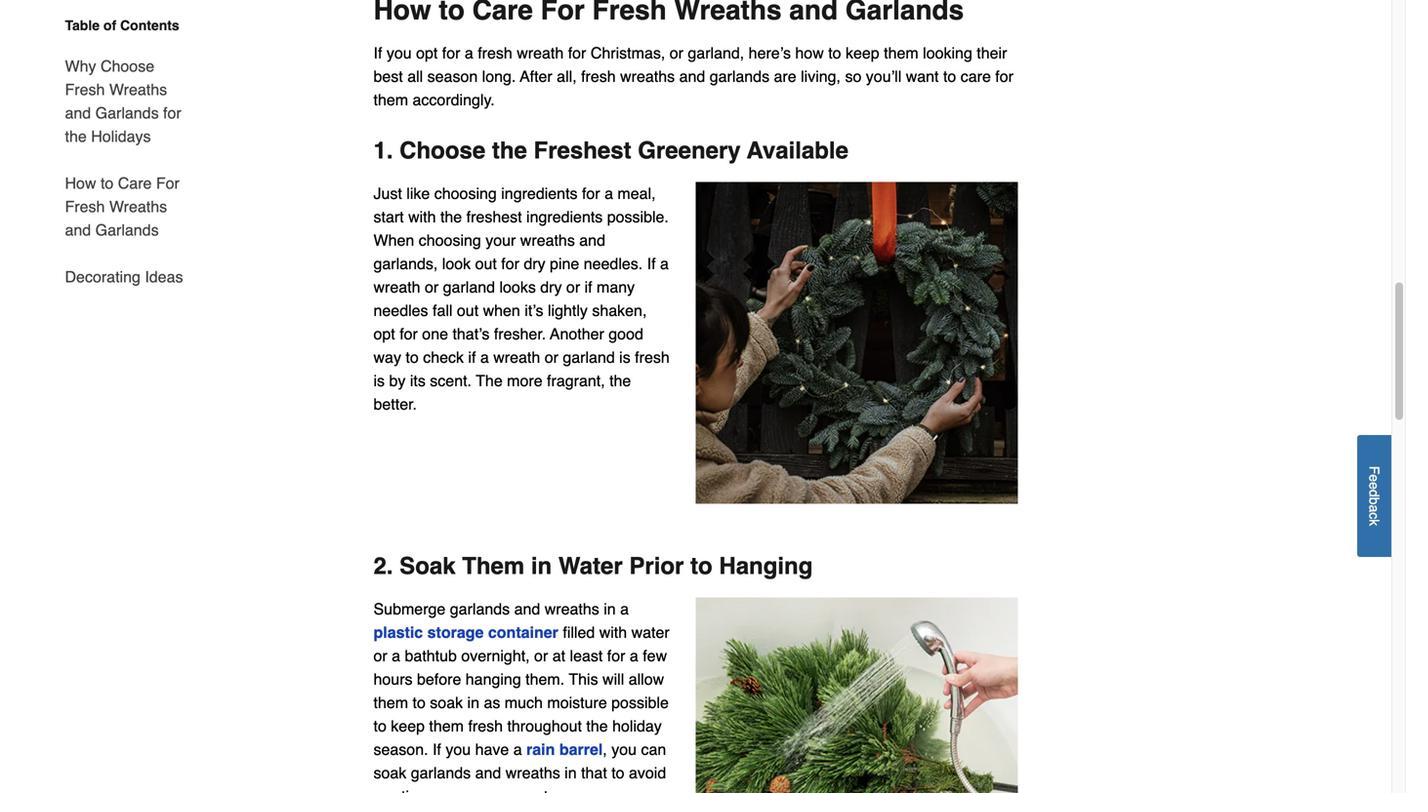 Task type: locate. For each thing, give the bounding box(es) containing it.
2 vertical spatial if
[[433, 741, 441, 759]]

moisture
[[547, 694, 607, 713]]

you inside if you opt for a fresh wreath for christmas, or garland, here's how to keep them looking their best all season long. after all, fresh wreaths and garlands are living, so you'll want to care for them accordingly.
[[387, 44, 412, 62]]

prior
[[629, 553, 684, 580]]

opt up way
[[374, 325, 395, 343]]

0 vertical spatial soak
[[430, 694, 463, 713]]

opt up all at top left
[[416, 44, 438, 62]]

0 vertical spatial garlands
[[710, 67, 770, 86]]

wreaths
[[109, 81, 167, 99], [109, 198, 167, 216]]

wreath down fresher.
[[493, 349, 540, 367]]

if right season.
[[433, 741, 441, 759]]

out down your
[[475, 255, 497, 273]]

fresh down as
[[468, 718, 503, 736]]

you for a
[[387, 44, 412, 62]]

hanging
[[719, 553, 813, 580]]

choosing up the freshest
[[434, 185, 497, 203]]

and up needles.
[[579, 232, 605, 250]]

you inside , you can soak garlands and wreaths in that to avoid wasting unnecessary water.
[[612, 741, 637, 759]]

0 vertical spatial wreaths
[[109, 81, 167, 99]]

or up fall
[[425, 278, 439, 296]]

or left at
[[534, 648, 548, 666]]

1 vertical spatial garland
[[563, 349, 615, 367]]

a down 2. soak them in water prior to hanging
[[620, 601, 629, 619]]

fresh up the long.
[[478, 44, 513, 62]]

1 vertical spatial keep
[[391, 718, 425, 736]]

all,
[[557, 67, 577, 86]]

1. choose the freshest greenery available
[[374, 137, 849, 164]]

0 vertical spatial opt
[[416, 44, 438, 62]]

in
[[531, 553, 552, 580], [604, 601, 616, 619], [467, 694, 480, 713], [565, 765, 577, 783]]

wreaths inside submerge garlands and wreaths in a plastic storage container
[[545, 601, 599, 619]]

decorating ideas link
[[65, 254, 183, 289]]

submerge
[[374, 601, 446, 619]]

1 vertical spatial choosing
[[419, 232, 481, 250]]

filled with water or a bathtub overnight, or at least for a few hours before hanging them. this will allow them to soak in as much moisture possible to keep them fresh throughout the holiday season. if you have a
[[374, 624, 670, 759]]

keep inside if you opt for a fresh wreath for christmas, or garland, here's how to keep them looking their best all season long. after all, fresh wreaths and garlands are living, so you'll want to care for them accordingly.
[[846, 44, 880, 62]]

1 vertical spatial garlands
[[450, 601, 510, 619]]

water
[[631, 624, 670, 642]]

garlands up 'unnecessary'
[[411, 765, 471, 783]]

garlands up plastic storage container "link"
[[450, 601, 510, 619]]

wreaths up holidays
[[109, 81, 167, 99]]

if right needles.
[[647, 255, 656, 273]]

if
[[585, 278, 592, 296], [468, 349, 476, 367]]

you for garlands
[[612, 741, 637, 759]]

ingredients up the freshest
[[501, 185, 578, 203]]

2 fresh from the top
[[65, 198, 105, 216]]

by
[[389, 372, 406, 390]]

choose up like
[[400, 137, 486, 164]]

with inside the just like choosing ingredients for a meal, start with the freshest ingredients possible. when choosing your wreaths and garlands, look out for dry pine needles. if a wreath or garland looks dry or if many needles fall out when it's lightly shaken, opt for one that's fresher. another good way to check if a wreath or garland is fresh is by its scent. the more fragrant, the better.
[[408, 208, 436, 226]]

in left as
[[467, 694, 480, 713]]

1 e from the top
[[1367, 475, 1382, 482]]

opt inside the just like choosing ingredients for a meal, start with the freshest ingredients possible. when choosing your wreaths and garlands, look out for dry pine needles. if a wreath or garland looks dry or if many needles fall out when it's lightly shaken, opt for one that's fresher. another good way to check if a wreath or garland is fresh is by its scent. the more fragrant, the better.
[[374, 325, 395, 343]]

keep up so
[[846, 44, 880, 62]]

, you can soak garlands and wreaths in that to avoid wasting unnecessary water.
[[374, 741, 666, 794]]

choose
[[101, 57, 154, 75], [400, 137, 486, 164]]

how to care for fresh wreaths and garlands
[[65, 174, 180, 239]]

wreaths inside if you opt for a fresh wreath for christmas, or garland, here's how to keep them looking their best all season long. after all, fresh wreaths and garlands are living, so you'll want to care for them accordingly.
[[620, 67, 675, 86]]

much
[[505, 694, 543, 713]]

0 vertical spatial garlands
[[95, 104, 159, 122]]

season.
[[374, 741, 428, 759]]

keep
[[846, 44, 880, 62], [391, 718, 425, 736]]

to
[[828, 44, 841, 62], [943, 67, 956, 86], [101, 174, 114, 192], [406, 349, 419, 367], [691, 553, 713, 580], [413, 694, 426, 713], [374, 718, 387, 736], [612, 765, 625, 783]]

out
[[475, 255, 497, 273], [457, 302, 479, 320]]

1 vertical spatial choose
[[400, 137, 486, 164]]

1 vertical spatial is
[[374, 372, 385, 390]]

and inside if you opt for a fresh wreath for christmas, or garland, here's how to keep them looking their best all season long. after all, fresh wreaths and garlands are living, so you'll want to care for them accordingly.
[[679, 67, 705, 86]]

fresher.
[[494, 325, 546, 343]]

as
[[484, 694, 500, 713]]

2 wreaths from the top
[[109, 198, 167, 216]]

a woman hanging a fresh wreath on a black wood fence. image
[[696, 182, 1018, 504]]

after
[[520, 67, 553, 86]]

rain barrel
[[526, 741, 603, 759]]

wreaths down christmas,
[[620, 67, 675, 86]]

if
[[374, 44, 382, 62], [647, 255, 656, 273], [433, 741, 441, 759]]

1 vertical spatial fresh
[[65, 198, 105, 216]]

fresh down how
[[65, 198, 105, 216]]

a down plastic
[[392, 648, 400, 666]]

with down like
[[408, 208, 436, 226]]

0 vertical spatial wreath
[[517, 44, 564, 62]]

0 horizontal spatial is
[[374, 372, 385, 390]]

wreaths up water.
[[506, 765, 560, 783]]

opt
[[416, 44, 438, 62], [374, 325, 395, 343]]

before
[[417, 671, 461, 689]]

2 horizontal spatial you
[[612, 741, 637, 759]]

0 horizontal spatial choose
[[101, 57, 154, 75]]

its
[[410, 372, 426, 390]]

wreath up needles
[[374, 278, 420, 296]]

the left holidays
[[65, 127, 87, 146]]

for down freshest
[[582, 185, 600, 203]]

1 horizontal spatial with
[[599, 624, 627, 642]]

is left by
[[374, 372, 385, 390]]

1 horizontal spatial soak
[[430, 694, 463, 713]]

garlands inside why choose fresh wreaths and garlands for the holidays
[[95, 104, 159, 122]]

1 horizontal spatial is
[[619, 349, 631, 367]]

if left many
[[585, 278, 592, 296]]

looks
[[500, 278, 536, 296]]

good
[[609, 325, 643, 343]]

is down good
[[619, 349, 631, 367]]

avoid
[[629, 765, 666, 783]]

garland
[[443, 278, 495, 296], [563, 349, 615, 367]]

out up that's
[[457, 302, 479, 320]]

and inside "how to care for fresh wreaths and garlands"
[[65, 221, 91, 239]]

if inside filled with water or a bathtub overnight, or at least for a few hours before hanging them. this will allow them to soak in as much moisture possible to keep them fresh throughout the holiday season. if you have a
[[433, 741, 441, 759]]

2.
[[374, 553, 393, 580]]

f e e d b a c k
[[1367, 466, 1382, 526]]

another
[[550, 325, 604, 343]]

2 garlands from the top
[[95, 221, 159, 239]]

1.
[[374, 137, 393, 164]]

dry down pine
[[540, 278, 562, 296]]

if inside if you opt for a fresh wreath for christmas, or garland, here's how to keep them looking their best all season long. after all, fresh wreaths and garlands are living, so you'll want to care for them accordingly.
[[374, 44, 382, 62]]

needles.
[[584, 255, 643, 273]]

rain barrel link
[[526, 741, 603, 759]]

ingredients up pine
[[526, 208, 603, 226]]

fresh down why
[[65, 81, 105, 99]]

with right the filled
[[599, 624, 627, 642]]

you up the best
[[387, 44, 412, 62]]

0 vertical spatial with
[[408, 208, 436, 226]]

a up k
[[1367, 505, 1382, 513]]

soak inside , you can soak garlands and wreaths in that to avoid wasting unnecessary water.
[[374, 765, 407, 783]]

wreaths up pine
[[520, 232, 575, 250]]

1 fresh from the top
[[65, 81, 105, 99]]

1 wreaths from the top
[[109, 81, 167, 99]]

garland down another
[[563, 349, 615, 367]]

needles
[[374, 302, 428, 320]]

garlands up decorating ideas 'link'
[[95, 221, 159, 239]]

0 horizontal spatial soak
[[374, 765, 407, 783]]

e up b
[[1367, 482, 1382, 490]]

0 horizontal spatial keep
[[391, 718, 425, 736]]

0 horizontal spatial opt
[[374, 325, 395, 343]]

2 horizontal spatial if
[[647, 255, 656, 273]]

garlands inside submerge garlands and wreaths in a plastic storage container
[[450, 601, 510, 619]]

soak
[[400, 553, 456, 580]]

fresh
[[65, 81, 105, 99], [65, 198, 105, 216]]

garlands
[[710, 67, 770, 86], [450, 601, 510, 619], [411, 765, 471, 783]]

storage
[[427, 624, 484, 642]]

1 vertical spatial out
[[457, 302, 479, 320]]

with
[[408, 208, 436, 226], [599, 624, 627, 642]]

wreaths inside the just like choosing ingredients for a meal, start with the freshest ingredients possible. when choosing your wreaths and garlands, look out for dry pine needles. if a wreath or garland looks dry or if many needles fall out when it's lightly shaken, opt for one that's fresher. another good way to check if a wreath or garland is fresh is by its scent. the more fragrant, the better.
[[520, 232, 575, 250]]

barrel
[[559, 741, 603, 759]]

and up container
[[514, 601, 540, 619]]

soak up wasting
[[374, 765, 407, 783]]

table of contents element
[[49, 16, 196, 289]]

1 vertical spatial opt
[[374, 325, 395, 343]]

2 vertical spatial garlands
[[411, 765, 471, 783]]

1 horizontal spatial opt
[[416, 44, 438, 62]]

when
[[374, 232, 414, 250]]

0 vertical spatial if
[[374, 44, 382, 62]]

the
[[476, 372, 503, 390]]

holiday
[[612, 718, 662, 736]]

0 vertical spatial ingredients
[[501, 185, 578, 203]]

0 vertical spatial choose
[[101, 57, 154, 75]]

e
[[1367, 475, 1382, 482], [1367, 482, 1382, 490]]

0 vertical spatial fresh
[[65, 81, 105, 99]]

wreath
[[517, 44, 564, 62], [374, 278, 420, 296], [493, 349, 540, 367]]

for inside why choose fresh wreaths and garlands for the holidays
[[163, 104, 181, 122]]

wreath up "after"
[[517, 44, 564, 62]]

soak inside filled with water or a bathtub overnight, or at least for a few hours before hanging them. this will allow them to soak in as much moisture possible to keep them fresh throughout the holiday season. if you have a
[[430, 694, 463, 713]]

available
[[747, 137, 849, 164]]

for up the will
[[607, 648, 625, 666]]

for up 'all,'
[[568, 44, 586, 62]]

1 horizontal spatial if
[[585, 278, 592, 296]]

0 vertical spatial keep
[[846, 44, 880, 62]]

fresh
[[478, 44, 513, 62], [581, 67, 616, 86], [635, 349, 670, 367], [468, 718, 503, 736]]

wreaths down the care
[[109, 198, 167, 216]]

and
[[679, 67, 705, 86], [65, 104, 91, 122], [65, 221, 91, 239], [579, 232, 605, 250], [514, 601, 540, 619], [475, 765, 501, 783]]

if you opt for a fresh wreath for christmas, or garland, here's how to keep them looking their best all season long. after all, fresh wreaths and garlands are living, so you'll want to care for them accordingly.
[[374, 44, 1014, 109]]

to inside the just like choosing ingredients for a meal, start with the freshest ingredients possible. when choosing your wreaths and garlands, look out for dry pine needles. if a wreath or garland looks dry or if many needles fall out when it's lightly shaken, opt for one that's fresher. another good way to check if a wreath or garland is fresh is by its scent. the more fragrant, the better.
[[406, 349, 419, 367]]

to inside , you can soak garlands and wreaths in that to avoid wasting unnecessary water.
[[612, 765, 625, 783]]

0 vertical spatial is
[[619, 349, 631, 367]]

garlands,
[[374, 255, 438, 273]]

to inside "how to care for fresh wreaths and garlands"
[[101, 174, 114, 192]]

or left garland, on the top
[[670, 44, 684, 62]]

them down the best
[[374, 91, 408, 109]]

you left have
[[446, 741, 471, 759]]

in left that
[[565, 765, 577, 783]]

1 vertical spatial wreaths
[[109, 198, 167, 216]]

0 horizontal spatial garland
[[443, 278, 495, 296]]

garlands up holidays
[[95, 104, 159, 122]]

a up season
[[465, 44, 473, 62]]

best
[[374, 67, 403, 86]]

for down their
[[995, 67, 1014, 86]]

wreaths
[[620, 67, 675, 86], [520, 232, 575, 250], [545, 601, 599, 619], [506, 765, 560, 783]]

the
[[65, 127, 87, 146], [492, 137, 527, 164], [440, 208, 462, 226], [610, 372, 631, 390], [586, 718, 608, 736]]

and down how
[[65, 221, 91, 239]]

choose inside why choose fresh wreaths and garlands for the holidays
[[101, 57, 154, 75]]

the left the freshest
[[440, 208, 462, 226]]

keep up season.
[[391, 718, 425, 736]]

better.
[[374, 396, 417, 414]]

soak down "before"
[[430, 694, 463, 713]]

for up the for
[[163, 104, 181, 122]]

0 horizontal spatial if
[[374, 44, 382, 62]]

wreaths up the filled
[[545, 601, 599, 619]]

a left few
[[630, 648, 638, 666]]

garland down the look
[[443, 278, 495, 296]]

1 garlands from the top
[[95, 104, 159, 122]]

plastic
[[374, 624, 423, 642]]

or up fragrant,
[[545, 349, 559, 367]]

in inside submerge garlands and wreaths in a plastic storage container
[[604, 601, 616, 619]]

greenery
[[638, 137, 741, 164]]

choosing
[[434, 185, 497, 203], [419, 232, 481, 250]]

submerge garlands and wreaths in a plastic storage container
[[374, 601, 629, 642]]

1 vertical spatial soak
[[374, 765, 407, 783]]

fall
[[433, 302, 453, 320]]

fresh down good
[[635, 349, 670, 367]]

with inside filled with water or a bathtub overnight, or at least for a few hours before hanging them. this will allow them to soak in as much moisture possible to keep them fresh throughout the holiday season. if you have a
[[599, 624, 627, 642]]

a
[[465, 44, 473, 62], [605, 185, 613, 203], [660, 255, 669, 273], [480, 349, 489, 367], [1367, 505, 1382, 513], [620, 601, 629, 619], [392, 648, 400, 666], [630, 648, 638, 666], [513, 741, 522, 759]]

1 horizontal spatial choose
[[400, 137, 486, 164]]

ingredients
[[501, 185, 578, 203], [526, 208, 603, 226]]

fresh inside the just like choosing ingredients for a meal, start with the freshest ingredients possible. when choosing your wreaths and garlands, look out for dry pine needles. if a wreath or garland looks dry or if many needles fall out when it's lightly shaken, opt for one that's fresher. another good way to check if a wreath or garland is fresh is by its scent. the more fragrant, the better.
[[635, 349, 670, 367]]

1 horizontal spatial you
[[446, 741, 471, 759]]

a person soaking a fresh christmas garland in a bathtub. image
[[696, 598, 1018, 794]]

the up the ,
[[586, 718, 608, 736]]

choosing up the look
[[419, 232, 481, 250]]

when
[[483, 302, 520, 320]]

will
[[603, 671, 624, 689]]

at
[[553, 648, 566, 666]]

1 horizontal spatial keep
[[846, 44, 880, 62]]

1 vertical spatial if
[[647, 255, 656, 273]]

and down garland, on the top
[[679, 67, 705, 86]]

for
[[156, 174, 180, 192]]

and inside submerge garlands and wreaths in a plastic storage container
[[514, 601, 540, 619]]

if down that's
[[468, 349, 476, 367]]

throughout
[[507, 718, 582, 736]]

and down why
[[65, 104, 91, 122]]

garlands down garland, on the top
[[710, 67, 770, 86]]

dry up the looks
[[524, 255, 546, 273]]

in down 2. soak them in water prior to hanging
[[604, 601, 616, 619]]

1 vertical spatial with
[[599, 624, 627, 642]]

opt inside if you opt for a fresh wreath for christmas, or garland, here's how to keep them looking their best all season long. after all, fresh wreaths and garlands are living, so you'll want to care for them accordingly.
[[416, 44, 438, 62]]

that's
[[453, 325, 490, 343]]

wreaths inside "how to care for fresh wreaths and garlands"
[[109, 198, 167, 216]]

0 horizontal spatial if
[[468, 349, 476, 367]]

0 horizontal spatial with
[[408, 208, 436, 226]]

1 horizontal spatial if
[[433, 741, 441, 759]]

are
[[774, 67, 797, 86]]

you right the ,
[[612, 741, 637, 759]]

f
[[1367, 466, 1382, 475]]

and up 'unnecessary'
[[475, 765, 501, 783]]

1 vertical spatial garlands
[[95, 221, 159, 239]]

e up d
[[1367, 475, 1382, 482]]

freshest
[[534, 137, 631, 164]]

the inside filled with water or a bathtub overnight, or at least for a few hours before hanging them. this will allow them to soak in as much moisture possible to keep them fresh throughout the holiday season. if you have a
[[586, 718, 608, 736]]

0 horizontal spatial you
[[387, 44, 412, 62]]

choose down table of contents
[[101, 57, 154, 75]]

2 e from the top
[[1367, 482, 1382, 490]]

if up the best
[[374, 44, 382, 62]]



Task type: describe. For each thing, give the bounding box(es) containing it.
plastic storage container link
[[374, 624, 559, 642]]

and inside why choose fresh wreaths and garlands for the holidays
[[65, 104, 91, 122]]

it's
[[525, 302, 544, 320]]

2. soak them in water prior to hanging
[[374, 553, 813, 580]]

ideas
[[145, 268, 183, 286]]

b
[[1367, 498, 1382, 505]]

check
[[423, 349, 464, 367]]

the right fragrant,
[[610, 372, 631, 390]]

of
[[103, 18, 116, 33]]

care
[[118, 174, 152, 192]]

how
[[795, 44, 824, 62]]

or up lightly
[[566, 278, 580, 296]]

fragrant,
[[547, 372, 605, 390]]

for up season
[[442, 44, 460, 62]]

container
[[488, 624, 559, 642]]

like
[[407, 185, 430, 203]]

a inside if you opt for a fresh wreath for christmas, or garland, here's how to keep them looking their best all season long. after all, fresh wreaths and garlands are living, so you'll want to care for them accordingly.
[[465, 44, 473, 62]]

0 vertical spatial out
[[475, 255, 497, 273]]

,
[[603, 741, 607, 759]]

holidays
[[91, 127, 151, 146]]

wreath inside if you opt for a fresh wreath for christmas, or garland, here's how to keep them looking their best all season long. after all, fresh wreaths and garlands are living, so you'll want to care for them accordingly.
[[517, 44, 564, 62]]

1 vertical spatial dry
[[540, 278, 562, 296]]

why
[[65, 57, 96, 75]]

1 horizontal spatial garland
[[563, 349, 615, 367]]

a up 'the'
[[480, 349, 489, 367]]

bathtub
[[405, 648, 457, 666]]

keep inside filled with water or a bathtub overnight, or at least for a few hours before hanging them. this will allow them to soak in as much moisture possible to keep them fresh throughout the holiday season. if you have a
[[391, 718, 425, 736]]

decorating ideas
[[65, 268, 183, 286]]

you'll
[[866, 67, 902, 86]]

in inside , you can soak garlands and wreaths in that to avoid wasting unnecessary water.
[[565, 765, 577, 783]]

the up the freshest
[[492, 137, 527, 164]]

table
[[65, 18, 100, 33]]

looking
[[923, 44, 973, 62]]

decorating
[[65, 268, 141, 286]]

in right them on the bottom of the page
[[531, 553, 552, 580]]

for inside filled with water or a bathtub overnight, or at least for a few hours before hanging them. this will allow them to soak in as much moisture possible to keep them fresh throughout the holiday season. if you have a
[[607, 648, 625, 666]]

why choose fresh wreaths and garlands for the holidays link
[[65, 43, 196, 160]]

pine
[[550, 255, 579, 273]]

fresh right 'all,'
[[581, 67, 616, 86]]

this
[[569, 671, 598, 689]]

overnight,
[[461, 648, 530, 666]]

their
[[977, 44, 1007, 62]]

the inside why choose fresh wreaths and garlands for the holidays
[[65, 127, 87, 146]]

a left rain
[[513, 741, 522, 759]]

one
[[422, 325, 448, 343]]

few
[[643, 648, 667, 666]]

hours
[[374, 671, 413, 689]]

a left meal,
[[605, 185, 613, 203]]

them down "before"
[[429, 718, 464, 736]]

fresh inside "how to care for fresh wreaths and garlands"
[[65, 198, 105, 216]]

d
[[1367, 490, 1382, 498]]

wreaths inside why choose fresh wreaths and garlands for the holidays
[[109, 81, 167, 99]]

if inside the just like choosing ingredients for a meal, start with the freshest ingredients possible. when choosing your wreaths and garlands, look out for dry pine needles. if a wreath or garland looks dry or if many needles fall out when it's lightly shaken, opt for one that's fresher. another good way to check if a wreath or garland is fresh is by its scent. the more fragrant, the better.
[[647, 255, 656, 273]]

living,
[[801, 67, 841, 86]]

just like choosing ingredients for a meal, start with the freshest ingredients possible. when choosing your wreaths and garlands, look out for dry pine needles. if a wreath or garland looks dry or if many needles fall out when it's lightly shaken, opt for one that's fresher. another good way to check if a wreath or garland is fresh is by its scent. the more fragrant, the better.
[[374, 185, 670, 414]]

all
[[407, 67, 423, 86]]

your
[[486, 232, 516, 250]]

freshest
[[466, 208, 522, 226]]

here's
[[749, 44, 791, 62]]

choose for fresh
[[101, 57, 154, 75]]

or up "hours"
[[374, 648, 387, 666]]

k
[[1367, 520, 1382, 526]]

and inside the just like choosing ingredients for a meal, start with the freshest ingredients possible. when choosing your wreaths and garlands, look out for dry pine needles. if a wreath or garland looks dry or if many needles fall out when it's lightly shaken, opt for one that's fresher. another good way to check if a wreath or garland is fresh is by its scent. the more fragrant, the better.
[[579, 232, 605, 250]]

for up the looks
[[501, 255, 519, 273]]

2 vertical spatial wreath
[[493, 349, 540, 367]]

1 vertical spatial if
[[468, 349, 476, 367]]

garlands inside "how to care for fresh wreaths and garlands"
[[95, 221, 159, 239]]

lightly
[[548, 302, 588, 320]]

that
[[581, 765, 607, 783]]

how
[[65, 174, 96, 192]]

them up you'll
[[884, 44, 919, 62]]

a right needles.
[[660, 255, 669, 273]]

possible
[[612, 694, 669, 713]]

table of contents
[[65, 18, 179, 33]]

or inside if you opt for a fresh wreath for christmas, or garland, here's how to keep them looking their best all season long. after all, fresh wreaths and garlands are living, so you'll want to care for them accordingly.
[[670, 44, 684, 62]]

more
[[507, 372, 543, 390]]

and inside , you can soak garlands and wreaths in that to avoid wasting unnecessary water.
[[475, 765, 501, 783]]

a inside submerge garlands and wreaths in a plastic storage container
[[620, 601, 629, 619]]

least
[[570, 648, 603, 666]]

shaken,
[[592, 302, 647, 320]]

0 vertical spatial garland
[[443, 278, 495, 296]]

water
[[559, 553, 623, 580]]

so
[[845, 67, 862, 86]]

you inside filled with water or a bathtub overnight, or at least for a few hours before hanging them. this will allow them to soak in as much moisture possible to keep them fresh throughout the holiday season. if you have a
[[446, 741, 471, 759]]

0 vertical spatial if
[[585, 278, 592, 296]]

rain
[[526, 741, 555, 759]]

season
[[427, 67, 478, 86]]

garlands inside , you can soak garlands and wreaths in that to avoid wasting unnecessary water.
[[411, 765, 471, 783]]

for down needles
[[400, 325, 418, 343]]

possible.
[[607, 208, 669, 226]]

can
[[641, 741, 666, 759]]

fresh inside why choose fresh wreaths and garlands for the holidays
[[65, 81, 105, 99]]

meal,
[[618, 185, 656, 203]]

fresh inside filled with water or a bathtub overnight, or at least for a few hours before hanging them. this will allow them to soak in as much moisture possible to keep them fresh throughout the holiday season. if you have a
[[468, 718, 503, 736]]

them
[[462, 553, 525, 580]]

1 vertical spatial ingredients
[[526, 208, 603, 226]]

scent.
[[430, 372, 472, 390]]

accordingly.
[[413, 91, 495, 109]]

contents
[[120, 18, 179, 33]]

how to care for fresh wreaths and garlands link
[[65, 160, 196, 254]]

c
[[1367, 513, 1382, 520]]

choose for the
[[400, 137, 486, 164]]

have
[[475, 741, 509, 759]]

look
[[442, 255, 471, 273]]

in inside filled with water or a bathtub overnight, or at least for a few hours before hanging them. this will allow them to soak in as much moisture possible to keep them fresh throughout the holiday season. if you have a
[[467, 694, 480, 713]]

them.
[[526, 671, 565, 689]]

way
[[374, 349, 401, 367]]

a inside button
[[1367, 505, 1382, 513]]

want
[[906, 67, 939, 86]]

0 vertical spatial choosing
[[434, 185, 497, 203]]

garland,
[[688, 44, 744, 62]]

wreaths inside , you can soak garlands and wreaths in that to avoid wasting unnecessary water.
[[506, 765, 560, 783]]

christmas,
[[591, 44, 665, 62]]

hanging
[[466, 671, 521, 689]]

1 vertical spatial wreath
[[374, 278, 420, 296]]

0 vertical spatial dry
[[524, 255, 546, 273]]

them down "hours"
[[374, 694, 408, 713]]

garlands inside if you opt for a fresh wreath for christmas, or garland, here's how to keep them looking their best all season long. after all, fresh wreaths and garlands are living, so you'll want to care for them accordingly.
[[710, 67, 770, 86]]



Task type: vqa. For each thing, say whether or not it's contained in the screenshot.
wreaths in the Submerge garlands and wreaths in a plastic storage container
yes



